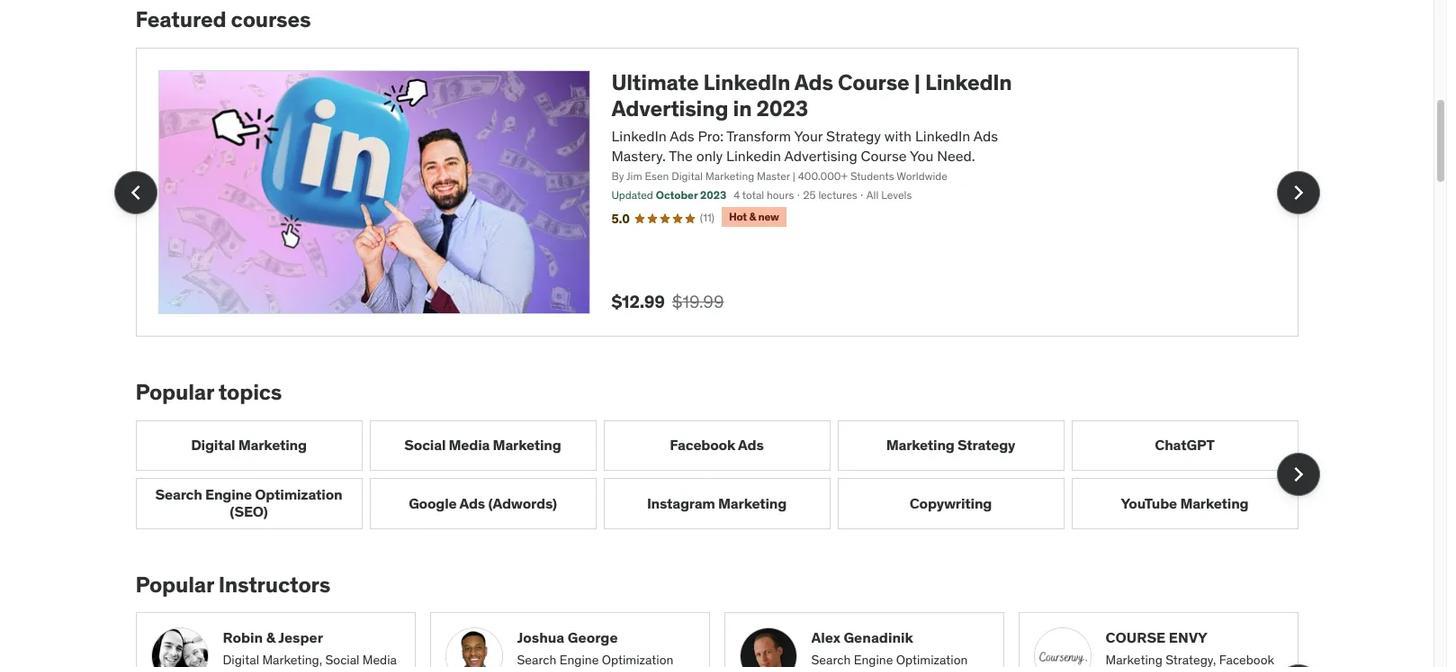 Task type: vqa. For each thing, say whether or not it's contained in the screenshot.
Mobile Development
no



Task type: describe. For each thing, give the bounding box(es) containing it.
1 next image from the top
[[1284, 178, 1313, 207]]

facebook
[[670, 436, 736, 454]]

1 vertical spatial |
[[793, 170, 796, 183]]

& for jesper
[[266, 629, 276, 647]]

hours
[[767, 188, 794, 202]]

topics
[[219, 378, 282, 406]]

facebook ads
[[670, 436, 764, 454]]

previous image
[[121, 178, 150, 207]]

new
[[758, 210, 779, 223]]

0 horizontal spatial 2023
[[700, 188, 727, 202]]

4 total hours
[[734, 188, 794, 202]]

search
[[155, 485, 202, 503]]

& for new
[[749, 210, 756, 223]]

marketing up optimization
[[238, 436, 307, 454]]

by
[[612, 170, 624, 183]]

chatgpt link
[[1072, 420, 1299, 471]]

mastery.
[[612, 147, 666, 165]]

in
[[733, 94, 752, 122]]

popular instructors
[[135, 570, 330, 598]]

chatgpt
[[1155, 436, 1215, 454]]

25 lectures
[[804, 188, 858, 202]]

marketing strategy
[[886, 436, 1016, 454]]

(seo)
[[230, 503, 268, 521]]

4
[[734, 188, 740, 202]]

digital inside the ultimate linkedin ads course | linkedin advertising in 2023 linkedin ads pro: transform your strategy with linkedin ads mastery. the only linkedin advertising course you need. by jim esen digital marketing master | 400.000+ students worldwide
[[672, 170, 703, 183]]

0 horizontal spatial digital
[[191, 436, 235, 454]]

marketing inside the ultimate linkedin ads course | linkedin advertising in 2023 linkedin ads pro: transform your strategy with linkedin ads mastery. the only linkedin advertising course you need. by jim esen digital marketing master | 400.000+ students worldwide
[[706, 170, 755, 183]]

hot & new
[[729, 210, 779, 223]]

marketing up copywriting
[[886, 436, 955, 454]]

all levels
[[867, 188, 912, 202]]

social media marketing
[[405, 436, 561, 454]]

ultimate linkedin ads course | linkedin advertising in 2023 linkedin ads pro: transform your strategy with linkedin ads mastery. the only linkedin advertising course you need. by jim esen digital marketing master | 400.000+ students worldwide
[[612, 69, 1012, 183]]

$12.99
[[612, 291, 665, 312]]

pro:
[[698, 127, 724, 145]]

with
[[885, 127, 912, 145]]

strategy inside the marketing strategy link
[[958, 436, 1016, 454]]

google ads (adwords) link
[[370, 478, 596, 529]]

search engine optimization (seo) link
[[135, 478, 362, 529]]

the
[[669, 147, 693, 165]]

instagram marketing
[[647, 494, 787, 512]]

robin
[[223, 629, 263, 647]]

george
[[568, 629, 618, 647]]

1 vertical spatial course
[[861, 147, 907, 165]]

facebook ads link
[[604, 420, 830, 471]]

linkedin
[[727, 147, 781, 165]]

400.000+
[[798, 170, 848, 183]]

alex genadinik link
[[812, 628, 989, 648]]

only
[[697, 147, 723, 165]]

marketing right media
[[493, 436, 561, 454]]

engine
[[205, 485, 252, 503]]

ultimate
[[612, 69, 699, 96]]

optimization
[[255, 485, 343, 503]]

joshua george link
[[517, 628, 695, 648]]

joshua george
[[517, 629, 618, 647]]

popular topics
[[135, 378, 282, 406]]

updated
[[612, 188, 653, 202]]

popular for popular instructors
[[135, 570, 214, 598]]

popular for popular topics
[[135, 378, 214, 406]]

(11)
[[700, 211, 715, 224]]

you
[[910, 147, 934, 165]]

popular instructors element
[[135, 570, 1299, 667]]

digital marketing link
[[135, 420, 362, 471]]

ads up your
[[795, 69, 834, 96]]

social
[[405, 436, 446, 454]]

instructors
[[219, 570, 330, 598]]

social media marketing link
[[370, 420, 596, 471]]

genadinik
[[844, 629, 914, 647]]

$19.99
[[672, 291, 724, 312]]

esen
[[645, 170, 669, 183]]

copywriting
[[910, 494, 992, 512]]

digital marketing
[[191, 436, 307, 454]]

robin & jesper link
[[223, 628, 400, 648]]

youtube
[[1121, 494, 1178, 512]]



Task type: locate. For each thing, give the bounding box(es) containing it.
0 horizontal spatial |
[[793, 170, 796, 183]]

strategy inside the ultimate linkedin ads course | linkedin advertising in 2023 linkedin ads pro: transform your strategy with linkedin ads mastery. the only linkedin advertising course you need. by jim esen digital marketing master | 400.000+ students worldwide
[[826, 127, 881, 145]]

google ads (adwords)
[[409, 494, 557, 512]]

1 vertical spatial advertising
[[785, 147, 858, 165]]

your
[[794, 127, 823, 145]]

strategy left with
[[826, 127, 881, 145]]

2 next image from the top
[[1284, 460, 1313, 489]]

total
[[743, 188, 765, 202]]

worldwide
[[897, 170, 948, 183]]

ads right google
[[460, 494, 485, 512]]

media
[[449, 436, 490, 454]]

1 vertical spatial popular
[[135, 570, 214, 598]]

1 horizontal spatial 2023
[[757, 94, 808, 122]]

0 horizontal spatial advertising
[[612, 94, 729, 122]]

digital up the october
[[672, 170, 703, 183]]

youtube marketing
[[1121, 494, 1249, 512]]

25
[[804, 188, 816, 202]]

digital
[[672, 170, 703, 183], [191, 436, 235, 454]]

ads up need.
[[974, 127, 998, 145]]

carousel element containing digital marketing
[[135, 420, 1320, 529]]

0 vertical spatial &
[[749, 210, 756, 223]]

carousel element for featured courses
[[114, 48, 1320, 337]]

lectures
[[819, 188, 858, 202]]

levels
[[882, 188, 912, 202]]

1 horizontal spatial advertising
[[785, 147, 858, 165]]

course envy link
[[1106, 628, 1283, 648]]

transform
[[727, 127, 791, 145]]

jesper
[[278, 629, 323, 647]]

alex genadinik
[[812, 629, 914, 647]]

marketing strategy link
[[838, 420, 1065, 471]]

advertising up the
[[612, 94, 729, 122]]

1 vertical spatial &
[[266, 629, 276, 647]]

course
[[838, 69, 910, 96], [861, 147, 907, 165]]

0 vertical spatial advertising
[[612, 94, 729, 122]]

1 popular from the top
[[135, 378, 214, 406]]

|
[[914, 69, 921, 96], [793, 170, 796, 183]]

5.0
[[612, 211, 630, 227]]

&
[[749, 210, 756, 223], [266, 629, 276, 647]]

all
[[867, 188, 879, 202]]

envy
[[1169, 629, 1208, 647]]

1 vertical spatial digital
[[191, 436, 235, 454]]

1 vertical spatial 2023
[[700, 188, 727, 202]]

linkedin
[[704, 69, 791, 96], [925, 69, 1012, 96], [612, 127, 667, 145], [915, 127, 971, 145]]

google
[[409, 494, 457, 512]]

strategy up copywriting
[[958, 436, 1016, 454]]

0 vertical spatial |
[[914, 69, 921, 96]]

october
[[656, 188, 698, 202]]

course up students
[[861, 147, 907, 165]]

digital up engine
[[191, 436, 235, 454]]

0 vertical spatial course
[[838, 69, 910, 96]]

advertising up 400.000+
[[785, 147, 858, 165]]

marketing up '4'
[[706, 170, 755, 183]]

1 vertical spatial next image
[[1284, 460, 1313, 489]]

course
[[1106, 629, 1166, 647]]

1 vertical spatial strategy
[[958, 436, 1016, 454]]

hot
[[729, 210, 747, 223]]

ads
[[795, 69, 834, 96], [670, 127, 695, 145], [974, 127, 998, 145], [738, 436, 764, 454], [460, 494, 485, 512]]

carousel element containing ultimate linkedin ads course | linkedin advertising in 2023
[[114, 48, 1320, 337]]

featured courses
[[135, 6, 311, 34]]

advertising
[[612, 94, 729, 122], [785, 147, 858, 165]]

instagram
[[647, 494, 715, 512]]

0 vertical spatial strategy
[[826, 127, 881, 145]]

joshua
[[517, 629, 565, 647]]

copywriting link
[[838, 478, 1065, 529]]

carousel element
[[114, 48, 1320, 337], [135, 420, 1320, 529]]

& inside popular instructors element
[[266, 629, 276, 647]]

next image
[[1284, 178, 1313, 207], [1284, 460, 1313, 489]]

course envy
[[1106, 629, 1208, 647]]

0 horizontal spatial strategy
[[826, 127, 881, 145]]

1 horizontal spatial |
[[914, 69, 921, 96]]

alex
[[812, 629, 841, 647]]

2023 up the (11)
[[700, 188, 727, 202]]

1 horizontal spatial digital
[[672, 170, 703, 183]]

instagram marketing link
[[604, 478, 830, 529]]

search engine optimization (seo)
[[155, 485, 343, 521]]

updated october 2023
[[612, 188, 727, 202]]

2 popular from the top
[[135, 570, 214, 598]]

0 vertical spatial carousel element
[[114, 48, 1320, 337]]

& right robin
[[266, 629, 276, 647]]

marketing down chatgpt link
[[1181, 494, 1249, 512]]

& right hot
[[749, 210, 756, 223]]

jim
[[627, 170, 642, 183]]

students
[[851, 170, 894, 183]]

| right master
[[793, 170, 796, 183]]

& inside carousel element
[[749, 210, 756, 223]]

2023
[[757, 94, 808, 122], [700, 188, 727, 202]]

robin & jesper
[[223, 629, 323, 647]]

1 vertical spatial carousel element
[[135, 420, 1320, 529]]

courses
[[231, 6, 311, 34]]

(adwords)
[[488, 494, 557, 512]]

marketing down the facebook ads link
[[718, 494, 787, 512]]

need.
[[937, 147, 975, 165]]

$12.99 $19.99
[[612, 291, 724, 312]]

0 vertical spatial next image
[[1284, 178, 1313, 207]]

course up with
[[838, 69, 910, 96]]

| up you
[[914, 69, 921, 96]]

carousel element for popular topics
[[135, 420, 1320, 529]]

popular left topics
[[135, 378, 214, 406]]

marketing
[[706, 170, 755, 183], [238, 436, 307, 454], [493, 436, 561, 454], [886, 436, 955, 454], [718, 494, 787, 512], [1181, 494, 1249, 512]]

youtube marketing link
[[1072, 478, 1299, 529]]

1 horizontal spatial &
[[749, 210, 756, 223]]

2023 up transform
[[757, 94, 808, 122]]

0 horizontal spatial &
[[266, 629, 276, 647]]

master
[[757, 170, 790, 183]]

popular down search
[[135, 570, 214, 598]]

1 horizontal spatial strategy
[[958, 436, 1016, 454]]

strategy
[[826, 127, 881, 145], [958, 436, 1016, 454]]

ads up the
[[670, 127, 695, 145]]

featured
[[135, 6, 226, 34]]

0 vertical spatial 2023
[[757, 94, 808, 122]]

2023 inside the ultimate linkedin ads course | linkedin advertising in 2023 linkedin ads pro: transform your strategy with linkedin ads mastery. the only linkedin advertising course you need. by jim esen digital marketing master | 400.000+ students worldwide
[[757, 94, 808, 122]]

0 vertical spatial popular
[[135, 378, 214, 406]]

ads right 'facebook'
[[738, 436, 764, 454]]

0 vertical spatial digital
[[672, 170, 703, 183]]



